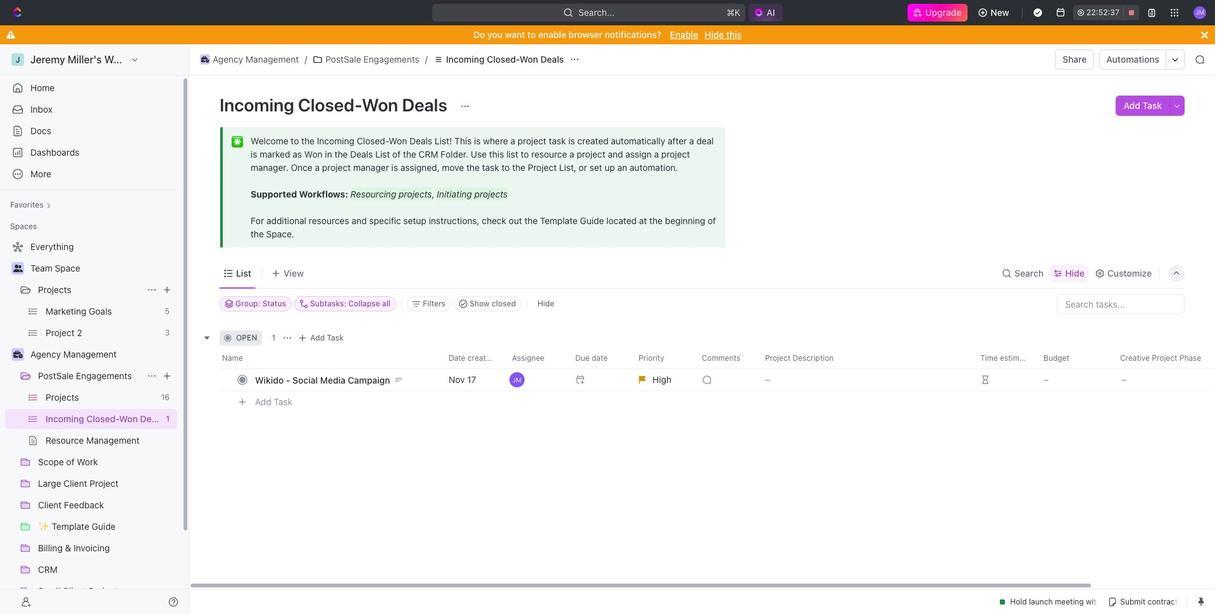 Task type: describe. For each thing, give the bounding box(es) containing it.
0 vertical spatial engagements
[[364, 54, 420, 65]]

jeremy miller's workspace, , element
[[11, 53, 24, 66]]

engagements inside tree
[[76, 370, 132, 381]]

description
[[793, 353, 834, 363]]

0 vertical spatial projects link
[[38, 280, 142, 300]]

2 vertical spatial add task button
[[249, 394, 298, 410]]

time
[[981, 353, 998, 363]]

project description button
[[758, 348, 973, 368]]

1 horizontal spatial agency management link
[[197, 52, 302, 67]]

billing & invoicing link
[[38, 538, 175, 558]]

automations
[[1107, 54, 1160, 65]]

client for large
[[64, 478, 87, 489]]

1 / from the left
[[305, 54, 307, 65]]

– button
[[1113, 368, 1215, 391]]

upgrade link
[[908, 4, 968, 22]]

1 vertical spatial deals
[[402, 94, 447, 115]]

list link
[[234, 264, 251, 282]]

work
[[77, 456, 98, 467]]

1 vertical spatial add task button
[[295, 330, 349, 346]]

show
[[470, 299, 490, 308]]

more
[[30, 168, 51, 179]]

0 vertical spatial postsale engagements
[[326, 54, 420, 65]]

this
[[726, 29, 742, 40]]

creative project phase
[[1120, 353, 1202, 363]]

group: status
[[235, 299, 286, 308]]

deals inside sidebar navigation
[[140, 413, 163, 424]]

budget
[[1044, 353, 1070, 363]]

1 vertical spatial projects link
[[46, 387, 156, 408]]

2 – button from the left
[[1036, 368, 1113, 391]]

resource
[[46, 435, 84, 446]]

1 vertical spatial closed-
[[298, 94, 362, 115]]

client inside 'link'
[[38, 499, 62, 510]]

priority
[[639, 353, 664, 363]]

creative project phase button
[[1113, 348, 1215, 368]]

1 vertical spatial won
[[362, 94, 398, 115]]

2 vertical spatial management
[[86, 435, 140, 446]]

due date button
[[568, 348, 631, 368]]

show closed button
[[454, 296, 522, 311]]

priority button
[[631, 348, 694, 368]]

2 vertical spatial projects
[[89, 586, 122, 596]]

add task for the add task button to the bottom
[[255, 396, 292, 407]]

upgrade
[[926, 7, 962, 18]]

5
[[165, 306, 170, 316]]

phase
[[1180, 353, 1202, 363]]

large client project
[[38, 478, 119, 489]]

project left description on the bottom right of page
[[765, 353, 791, 363]]

-
[[286, 374, 290, 385]]

2 horizontal spatial closed-
[[487, 54, 520, 65]]

inbox link
[[5, 99, 177, 120]]

add task for the top the add task button
[[1124, 100, 1162, 111]]

0 horizontal spatial task
[[274, 396, 292, 407]]

date created button
[[441, 348, 505, 368]]

1 horizontal spatial add
[[310, 333, 325, 342]]

docs link
[[5, 121, 177, 141]]

16
[[161, 392, 170, 402]]

time estimate button
[[973, 348, 1036, 368]]

share button
[[1055, 49, 1095, 70]]

home
[[30, 82, 55, 93]]

0 vertical spatial won
[[520, 54, 538, 65]]

favorites button
[[5, 198, 56, 213]]

subtasks:
[[310, 299, 346, 308]]

due date
[[575, 353, 608, 363]]

project down 'scope of work' link
[[90, 478, 119, 489]]

resource management
[[46, 435, 140, 446]]

want
[[505, 29, 525, 40]]

1 vertical spatial incoming closed-won deals
[[220, 94, 451, 115]]

filters
[[423, 299, 446, 308]]

customize
[[1108, 267, 1152, 278]]

open
[[236, 333, 257, 342]]

0 vertical spatial management
[[246, 54, 299, 65]]

business time image
[[201, 56, 209, 63]]

small client projects
[[38, 586, 122, 596]]

creative
[[1120, 353, 1150, 363]]

0 vertical spatial incoming closed-won deals
[[446, 54, 564, 65]]

search button
[[998, 264, 1048, 282]]

notifications?
[[605, 29, 662, 40]]

1 inside incoming closed-won deals 1
[[166, 414, 170, 423]]

client feedback link
[[38, 495, 175, 515]]

jm for the left jm dropdown button
[[513, 376, 522, 384]]

high button
[[631, 368, 694, 391]]

scope of work
[[38, 456, 98, 467]]

hide button
[[533, 296, 560, 311]]

2 / from the left
[[425, 54, 428, 65]]

1 horizontal spatial postsale engagements link
[[310, 52, 423, 67]]

browser
[[569, 29, 603, 40]]

new
[[991, 7, 1010, 18]]

wikido
[[255, 374, 284, 385]]

date
[[592, 353, 608, 363]]

project left "2" at left
[[46, 327, 75, 338]]

dashboards
[[30, 147, 80, 158]]

filters button
[[407, 296, 451, 311]]

hide button
[[1050, 264, 1089, 282]]

you
[[487, 29, 503, 40]]

22:52:37
[[1087, 8, 1120, 17]]

project up – dropdown button
[[1152, 353, 1178, 363]]

everything
[[30, 241, 74, 252]]

large client project link
[[38, 474, 175, 494]]

to
[[528, 29, 536, 40]]

inbox
[[30, 104, 53, 115]]

1 horizontal spatial postsale
[[326, 54, 361, 65]]

view
[[284, 267, 304, 278]]

project 2
[[46, 327, 82, 338]]

all
[[382, 299, 391, 308]]

Search tasks... text field
[[1058, 294, 1184, 313]]

marketing goals link
[[46, 301, 160, 322]]

agency management inside sidebar navigation
[[30, 349, 117, 360]]

1 vertical spatial incoming
[[220, 94, 294, 115]]

client for small
[[63, 586, 86, 596]]

1 horizontal spatial agency
[[213, 54, 243, 65]]

guide
[[92, 521, 116, 532]]

view button
[[267, 258, 308, 288]]



Task type: locate. For each thing, give the bounding box(es) containing it.
team space
[[30, 263, 80, 273]]

1 – button from the left
[[758, 368, 973, 391]]

closed- inside tree
[[86, 413, 119, 424]]

2 horizontal spatial task
[[1143, 100, 1162, 111]]

new button
[[973, 3, 1017, 23]]

crm link
[[38, 560, 175, 580]]

date created
[[449, 353, 495, 363]]

client down large
[[38, 499, 62, 510]]

agency right business time icon
[[213, 54, 243, 65]]

0 vertical spatial client
[[64, 478, 87, 489]]

1 horizontal spatial closed-
[[298, 94, 362, 115]]

1 vertical spatial task
[[327, 333, 344, 342]]

add task button up the "name" dropdown button
[[295, 330, 349, 346]]

1 vertical spatial postsale engagements
[[38, 370, 132, 381]]

client feedback
[[38, 499, 104, 510]]

projects link
[[38, 280, 142, 300], [46, 387, 156, 408]]

1 horizontal spatial jm
[[1196, 8, 1205, 16]]

1 – from the left
[[765, 374, 770, 385]]

group:
[[235, 299, 260, 308]]

– button
[[758, 368, 973, 391], [1036, 368, 1113, 391]]

2 vertical spatial task
[[274, 396, 292, 407]]

comments
[[702, 353, 741, 363]]

0 horizontal spatial won
[[119, 413, 138, 424]]

comments button
[[694, 348, 758, 368]]

ai button
[[749, 4, 783, 22]]

incoming closed-won deals link
[[430, 52, 567, 67], [46, 409, 163, 429]]

docs
[[30, 125, 51, 136]]

hide left 'this'
[[705, 29, 724, 40]]

3 – from the left
[[1122, 374, 1127, 385]]

due
[[575, 353, 590, 363]]

1 vertical spatial agency management
[[30, 349, 117, 360]]

collapse
[[348, 299, 380, 308]]

jeremy miller's workspace
[[30, 54, 157, 65]]

show closed
[[470, 299, 516, 308]]

0 vertical spatial agency management
[[213, 54, 299, 65]]

1 vertical spatial incoming closed-won deals link
[[46, 409, 163, 429]]

space
[[55, 263, 80, 273]]

– button down description on the bottom right of page
[[758, 368, 973, 391]]

client up client feedback
[[64, 478, 87, 489]]

1 horizontal spatial incoming
[[220, 94, 294, 115]]

business time image
[[13, 351, 22, 358]]

projects down team space
[[38, 284, 71, 295]]

list
[[236, 267, 251, 278]]

automations button
[[1100, 50, 1166, 69]]

1 vertical spatial projects
[[46, 392, 79, 403]]

1 vertical spatial 1
[[166, 414, 170, 423]]

1 vertical spatial postsale engagements link
[[38, 366, 142, 386]]

1 horizontal spatial /
[[425, 54, 428, 65]]

hide inside dropdown button
[[1066, 267, 1085, 278]]

workspace
[[104, 54, 157, 65]]

resource management link
[[46, 430, 175, 451]]

won inside sidebar navigation
[[119, 413, 138, 424]]

0 horizontal spatial agency management link
[[30, 344, 175, 365]]

✨
[[38, 521, 49, 532]]

0 horizontal spatial jm
[[513, 376, 522, 384]]

date
[[449, 353, 466, 363]]

2 horizontal spatial –
[[1122, 374, 1127, 385]]

– for 2nd – button from right
[[765, 374, 770, 385]]

1 horizontal spatial – button
[[1036, 368, 1113, 391]]

postsale engagements
[[326, 54, 420, 65], [38, 370, 132, 381]]

add down the wikido
[[255, 396, 271, 407]]

projects link up goals
[[38, 280, 142, 300]]

hide right "search"
[[1066, 267, 1085, 278]]

incoming closed-won deals link down you
[[430, 52, 567, 67]]

2 horizontal spatial incoming
[[446, 54, 485, 65]]

2 vertical spatial won
[[119, 413, 138, 424]]

hide inside button
[[538, 299, 555, 308]]

task up the "name" dropdown button
[[327, 333, 344, 342]]

projects link up incoming closed-won deals 1
[[46, 387, 156, 408]]

agency
[[213, 54, 243, 65], [30, 349, 61, 360]]

0 horizontal spatial – button
[[758, 368, 973, 391]]

0 horizontal spatial 1
[[166, 414, 170, 423]]

2 – from the left
[[1044, 374, 1049, 385]]

closed
[[492, 299, 516, 308]]

1 vertical spatial agency management link
[[30, 344, 175, 365]]

1 horizontal spatial jm button
[[1190, 3, 1210, 23]]

0 vertical spatial 1
[[272, 333, 275, 342]]

more button
[[5, 164, 177, 184]]

sidebar navigation
[[0, 44, 192, 614]]

incoming closed-won deals 1
[[46, 413, 170, 424]]

0 horizontal spatial postsale engagements link
[[38, 366, 142, 386]]

0 vertical spatial incoming closed-won deals link
[[430, 52, 567, 67]]

2 vertical spatial closed-
[[86, 413, 119, 424]]

share
[[1063, 54, 1087, 65]]

jm button
[[1190, 3, 1210, 23], [505, 368, 568, 391]]

incoming closed-won deals link up resource management link
[[46, 409, 163, 429]]

1 vertical spatial management
[[63, 349, 117, 360]]

/
[[305, 54, 307, 65], [425, 54, 428, 65]]

add up the "name" dropdown button
[[310, 333, 325, 342]]

agency management link
[[197, 52, 302, 67], [30, 344, 175, 365]]

search...
[[579, 7, 615, 18]]

incoming
[[446, 54, 485, 65], [220, 94, 294, 115], [46, 413, 84, 424]]

add down automations button
[[1124, 100, 1141, 111]]

1 horizontal spatial won
[[362, 94, 398, 115]]

campaign
[[348, 374, 390, 385]]

of
[[66, 456, 74, 467]]

customize button
[[1091, 264, 1156, 282]]

marketing goals
[[46, 306, 112, 317]]

1
[[272, 333, 275, 342], [166, 414, 170, 423]]

1 vertical spatial add task
[[310, 333, 344, 342]]

1 horizontal spatial agency management
[[213, 54, 299, 65]]

✨ template guide
[[38, 521, 116, 532]]

name
[[222, 353, 243, 363]]

agency right business time image
[[30, 349, 61, 360]]

0 horizontal spatial /
[[305, 54, 307, 65]]

projects down crm 'link'
[[89, 586, 122, 596]]

– button down budget
[[1036, 368, 1113, 391]]

✨ template guide link
[[38, 517, 175, 537]]

add task down automations button
[[1124, 100, 1162, 111]]

1 horizontal spatial deals
[[402, 94, 447, 115]]

task down automations button
[[1143, 100, 1162, 111]]

wikido - social media campaign link
[[252, 371, 439, 389]]

postsale inside sidebar navigation
[[38, 370, 74, 381]]

0 horizontal spatial agency
[[30, 349, 61, 360]]

add for the add task button to the bottom
[[255, 396, 271, 407]]

postsale engagements inside tree
[[38, 370, 132, 381]]

0 horizontal spatial incoming closed-won deals link
[[46, 409, 163, 429]]

0 vertical spatial task
[[1143, 100, 1162, 111]]

0 vertical spatial postsale
[[326, 54, 361, 65]]

1 vertical spatial jm button
[[505, 368, 568, 391]]

– down budget
[[1044, 374, 1049, 385]]

media
[[320, 374, 346, 385]]

1 horizontal spatial –
[[1044, 374, 1049, 385]]

0 horizontal spatial add task
[[255, 396, 292, 407]]

–
[[765, 374, 770, 385], [1044, 374, 1049, 385], [1122, 374, 1127, 385]]

projects up resource
[[46, 392, 79, 403]]

0 vertical spatial agency
[[213, 54, 243, 65]]

agency inside sidebar navigation
[[30, 349, 61, 360]]

budget button
[[1036, 348, 1113, 368]]

0 vertical spatial deals
[[541, 54, 564, 65]]

0 horizontal spatial jm button
[[505, 368, 568, 391]]

scope of work link
[[38, 452, 175, 472]]

everything link
[[5, 237, 175, 257]]

add for the top the add task button
[[1124, 100, 1141, 111]]

2 horizontal spatial deals
[[541, 54, 564, 65]]

search
[[1015, 267, 1044, 278]]

subtasks: collapse all
[[310, 299, 391, 308]]

0 vertical spatial jm
[[1196, 8, 1205, 16]]

project description
[[765, 353, 834, 363]]

tree inside sidebar navigation
[[5, 237, 177, 614]]

1 horizontal spatial incoming closed-won deals link
[[430, 52, 567, 67]]

goals
[[89, 306, 112, 317]]

0 horizontal spatial postsale engagements
[[38, 370, 132, 381]]

2 vertical spatial add
[[255, 396, 271, 407]]

1 horizontal spatial task
[[327, 333, 344, 342]]

1 horizontal spatial engagements
[[364, 54, 420, 65]]

task
[[1143, 100, 1162, 111], [327, 333, 344, 342], [274, 396, 292, 407]]

0 vertical spatial closed-
[[487, 54, 520, 65]]

2 vertical spatial add task
[[255, 396, 292, 407]]

2 vertical spatial incoming
[[46, 413, 84, 424]]

user group image
[[13, 265, 22, 272]]

– down project description
[[765, 374, 770, 385]]

1 horizontal spatial postsale engagements
[[326, 54, 420, 65]]

2
[[77, 327, 82, 338]]

0 vertical spatial add
[[1124, 100, 1141, 111]]

high
[[653, 374, 672, 385]]

engagements
[[364, 54, 420, 65], [76, 370, 132, 381]]

1 vertical spatial add
[[310, 333, 325, 342]]

scope
[[38, 456, 64, 467]]

projects
[[38, 284, 71, 295], [46, 392, 79, 403], [89, 586, 122, 596]]

2 horizontal spatial add task
[[1124, 100, 1162, 111]]

postsale engagements link
[[310, 52, 423, 67], [38, 366, 142, 386]]

0 horizontal spatial deals
[[140, 413, 163, 424]]

large
[[38, 478, 61, 489]]

agency management down "2" at left
[[30, 349, 117, 360]]

1 vertical spatial agency
[[30, 349, 61, 360]]

j
[[15, 55, 20, 64]]

add task up the "name" dropdown button
[[310, 333, 344, 342]]

2 vertical spatial hide
[[538, 299, 555, 308]]

22:52:37 button
[[1073, 5, 1139, 20]]

estimate
[[1000, 353, 1031, 363]]

1 vertical spatial client
[[38, 499, 62, 510]]

jm for the top jm dropdown button
[[1196, 8, 1205, 16]]

1 horizontal spatial 1
[[272, 333, 275, 342]]

1 horizontal spatial hide
[[705, 29, 724, 40]]

0 horizontal spatial agency management
[[30, 349, 117, 360]]

1 horizontal spatial add task
[[310, 333, 344, 342]]

client right small
[[63, 586, 86, 596]]

0 vertical spatial add task
[[1124, 100, 1162, 111]]

0 vertical spatial postsale engagements link
[[310, 52, 423, 67]]

hide right the closed
[[538, 299, 555, 308]]

social
[[293, 374, 318, 385]]

do you want to enable browser notifications? enable hide this
[[474, 29, 742, 40]]

project 2 link
[[46, 323, 160, 343]]

0 horizontal spatial postsale
[[38, 370, 74, 381]]

0 vertical spatial projects
[[38, 284, 71, 295]]

1 right open at the bottom left of page
[[272, 333, 275, 342]]

assignee
[[512, 353, 545, 363]]

tree
[[5, 237, 177, 614]]

– for 1st – button from right
[[1044, 374, 1049, 385]]

small
[[38, 586, 60, 596]]

add task down the wikido
[[255, 396, 292, 407]]

team space link
[[30, 258, 175, 279]]

0 vertical spatial incoming
[[446, 54, 485, 65]]

0 horizontal spatial engagements
[[76, 370, 132, 381]]

2 horizontal spatial won
[[520, 54, 538, 65]]

– for – dropdown button
[[1122, 374, 1127, 385]]

tree containing everything
[[5, 237, 177, 614]]

2 vertical spatial client
[[63, 586, 86, 596]]

team
[[30, 263, 52, 273]]

closed-
[[487, 54, 520, 65], [298, 94, 362, 115], [86, 413, 119, 424]]

marketing
[[46, 306, 86, 317]]

incoming inside tree
[[46, 413, 84, 424]]

add task button down automations button
[[1116, 96, 1170, 116]]

0 vertical spatial add task button
[[1116, 96, 1170, 116]]

view button
[[267, 264, 308, 282]]

ai
[[767, 7, 775, 18]]

– down creative
[[1122, 374, 1127, 385]]

1 down 16
[[166, 414, 170, 423]]

0 vertical spatial hide
[[705, 29, 724, 40]]

0 horizontal spatial closed-
[[86, 413, 119, 424]]

add task button down the wikido
[[249, 394, 298, 410]]

created
[[468, 353, 495, 363]]

deals
[[541, 54, 564, 65], [402, 94, 447, 115], [140, 413, 163, 424]]

0 horizontal spatial add
[[255, 396, 271, 407]]

task down -
[[274, 396, 292, 407]]

template
[[52, 521, 89, 532]]

0 vertical spatial jm button
[[1190, 3, 1210, 23]]

assignee button
[[505, 348, 568, 368]]

– inside dropdown button
[[1122, 374, 1127, 385]]

agency management right business time icon
[[213, 54, 299, 65]]

0 horizontal spatial hide
[[538, 299, 555, 308]]



Task type: vqa. For each thing, say whether or not it's contained in the screenshot.
the top 16 Mins
no



